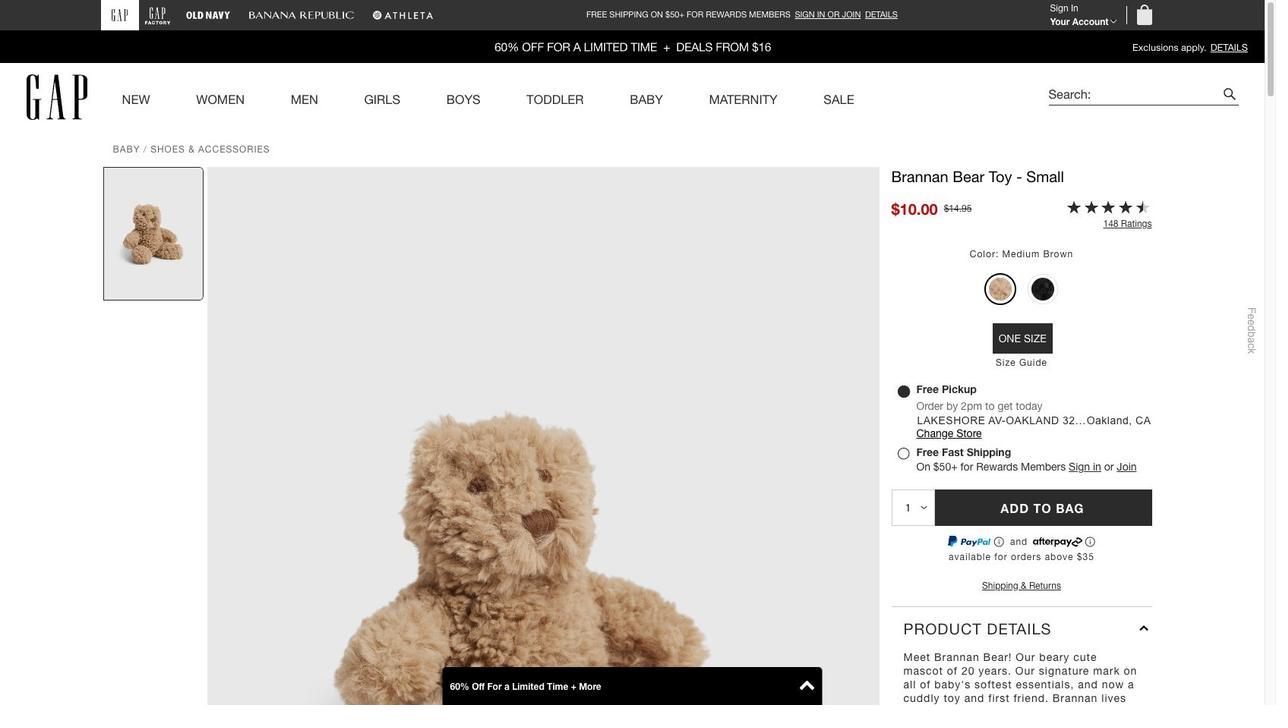 Task type: locate. For each thing, give the bounding box(es) containing it.
None search field
[[1034, 75, 1239, 120]]

option group
[[892, 246, 1152, 319]]

afterpay learn more image
[[1085, 538, 1097, 548]]

search search field
[[1049, 83, 1219, 105]]

view large product image 1 of 1. brannan bear toy - small image
[[207, 167, 880, 706], [104, 168, 203, 300]]

banana republic image
[[248, 6, 354, 24]]

gap image
[[112, 9, 128, 21]]

group
[[986, 273, 1058, 306]]

0 horizontal spatial view large product image 1 of 1. brannan bear toy - small image
[[104, 168, 203, 300]]

was $14.95 element
[[944, 204, 972, 215]]



Task type: describe. For each thing, give the bounding box(es) containing it.
select a fulfillment method. option group
[[892, 383, 1152, 475]]

old navy image
[[186, 6, 230, 24]]

current selected color is medium brown element
[[970, 249, 1003, 260]]

60% off for a limited time + deals from $16 exclusions apply. image
[[0, 30, 1265, 63]]

open my account menu image
[[1110, 19, 1117, 24]]

paypal learn more image
[[994, 538, 1006, 548]]

1 horizontal spatial view large product image 1 of 1. brannan bear toy - small image
[[207, 167, 880, 706]]

athleta image
[[372, 6, 434, 24]]

gap factory image
[[145, 6, 171, 25]]

gap logo image
[[26, 75, 87, 120]]



Task type: vqa. For each thing, say whether or not it's contained in the screenshot.
the 'Poplin' in poplin pj pant $39.95
no



